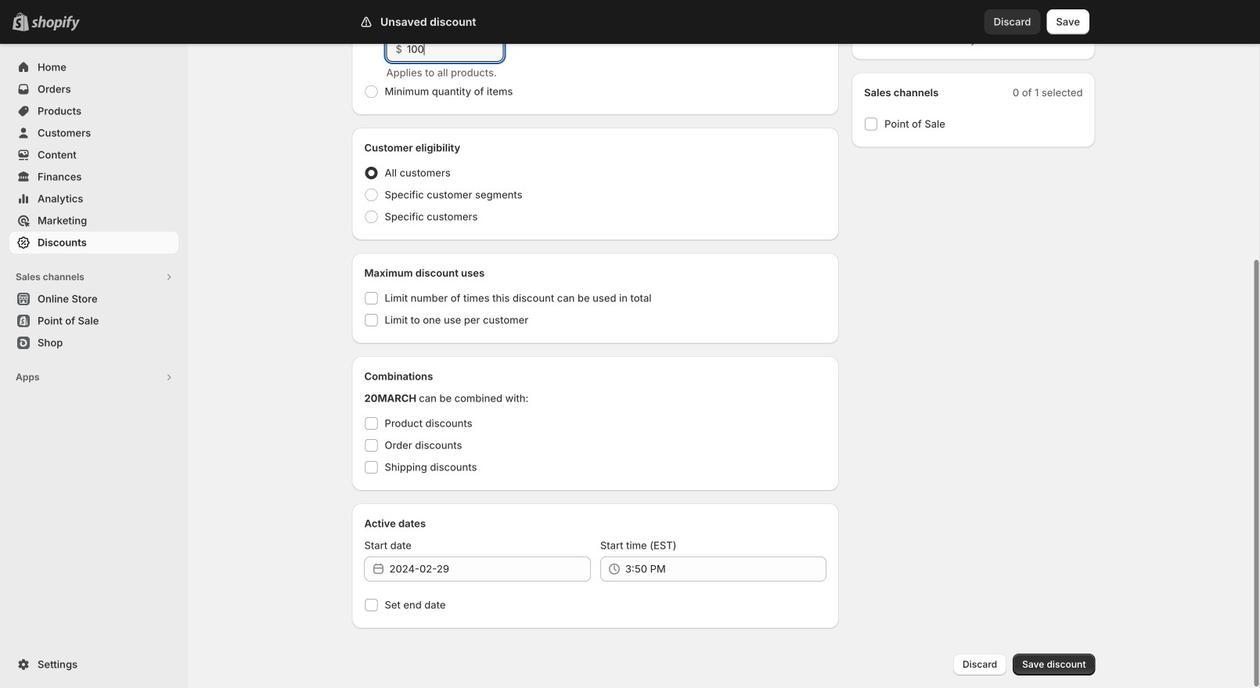 Task type: vqa. For each thing, say whether or not it's contained in the screenshot.
THE SHOP
no



Task type: locate. For each thing, give the bounding box(es) containing it.
YYYY-MM-DD text field
[[390, 557, 591, 582]]

Enter time text field
[[625, 557, 827, 582]]



Task type: describe. For each thing, give the bounding box(es) containing it.
shopify image
[[31, 15, 80, 31]]

0.00 text field
[[407, 37, 504, 62]]



